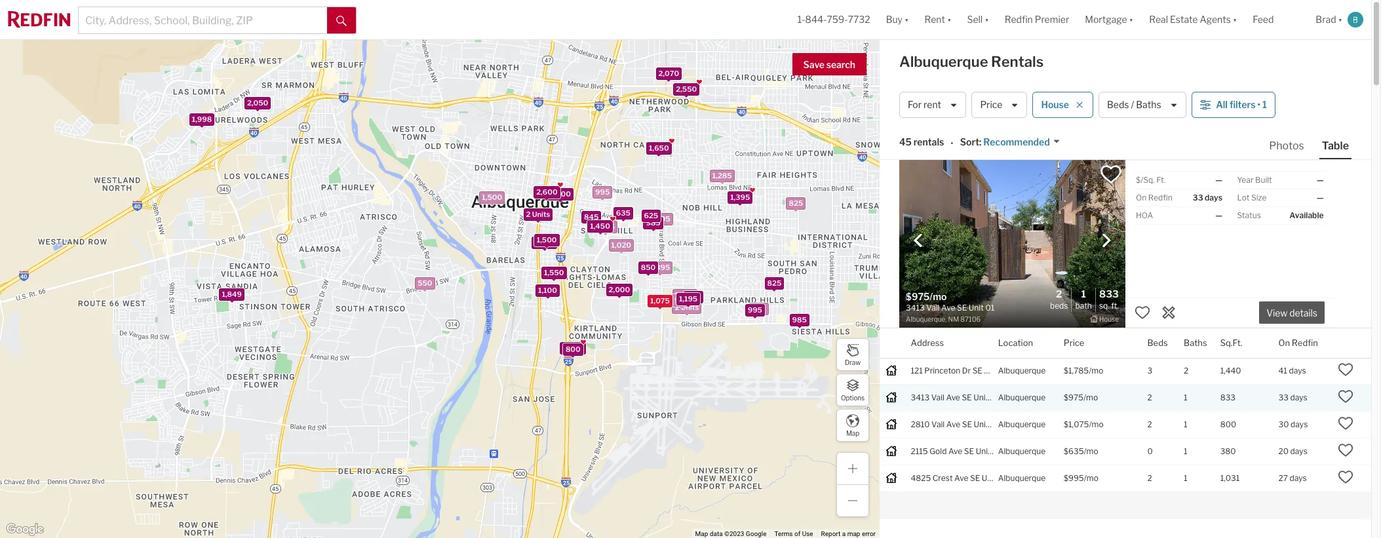 Task type: locate. For each thing, give the bounding box(es) containing it.
favorite this home image right 41 days
[[1339, 362, 1354, 377]]

unit left the 4 on the bottom right
[[982, 473, 997, 483]]

0 horizontal spatial 33 days
[[1193, 193, 1223, 203]]

view
[[1267, 308, 1288, 319]]

2810
[[911, 419, 930, 429]]

1,185
[[597, 223, 615, 232]]

1 horizontal spatial redfin
[[1149, 193, 1173, 203]]

— up available
[[1317, 193, 1324, 203]]

6 ▾ from the left
[[1339, 14, 1343, 25]]

1,031
[[1221, 473, 1240, 483]]

on up 41
[[1279, 337, 1291, 348]]

▾ right rent
[[948, 14, 952, 25]]

real estate agents ▾ link
[[1150, 0, 1238, 39]]

map for map
[[847, 429, 860, 437]]

• inside 45 rentals •
[[951, 138, 954, 149]]

0 horizontal spatial 2 units
[[526, 210, 550, 219]]

mortgage ▾ button
[[1086, 0, 1134, 39]]

1 vertical spatial on
[[1279, 337, 1291, 348]]

1 horizontal spatial map
[[847, 429, 860, 437]]

vail
[[932, 393, 945, 402], [932, 419, 945, 429]]

days right 20
[[1291, 446, 1308, 456]]

mortgage ▾
[[1086, 14, 1134, 25]]

33 up 30 at the bottom
[[1279, 393, 1289, 402]]

map data ©2023 google
[[696, 531, 767, 538]]

2 ▾ from the left
[[948, 14, 952, 25]]

favorite this home image for 41 days
[[1339, 362, 1354, 377]]

1 horizontal spatial 1,500
[[537, 235, 557, 244]]

available
[[1290, 211, 1324, 220]]

0 vertical spatial ft.
[[1157, 175, 1166, 185]]

0 horizontal spatial baths
[[1137, 99, 1162, 110]]

all filters • 1 button
[[1192, 92, 1276, 118]]

2 vertical spatial redfin
[[1292, 337, 1319, 348]]

800 inside 'map' region
[[566, 345, 581, 354]]

0 vertical spatial 833
[[1100, 289, 1119, 301]]

0 horizontal spatial 995
[[596, 188, 610, 197]]

1 horizontal spatial ft.
[[1157, 175, 1166, 185]]

01
[[991, 393, 1000, 402]]

1 for 1,031
[[1184, 473, 1188, 483]]

0 horizontal spatial ft.
[[1112, 301, 1119, 311]]

41
[[1279, 366, 1288, 376]]

▾ for sell ▾
[[985, 14, 989, 25]]

unit left 01
[[974, 393, 989, 402]]

details
[[1290, 308, 1318, 319]]

850
[[641, 263, 656, 272]]

unit left unita
[[974, 419, 989, 429]]

2 down 3 in the bottom right of the page
[[1148, 393, 1153, 402]]

1 horizontal spatial 2 units
[[675, 303, 699, 312]]

1 vertical spatial price
[[1064, 337, 1085, 348]]

0 vertical spatial 33
[[1193, 193, 1204, 203]]

beds left bath
[[1051, 301, 1069, 311]]

2 down 1,095
[[675, 303, 680, 312]]

2 horizontal spatial beds
[[1148, 337, 1168, 348]]

27 days
[[1279, 473, 1307, 483]]

beds for beds button
[[1148, 337, 1168, 348]]

0 vertical spatial price
[[981, 99, 1003, 110]]

favorite this home image for 27 days
[[1339, 469, 1354, 485]]

1
[[1263, 99, 1268, 110], [1082, 289, 1087, 301], [1184, 393, 1188, 402], [1184, 419, 1188, 429], [1184, 446, 1188, 456], [1184, 473, 1188, 483]]

unit left unitc
[[976, 446, 991, 456]]

favorite this home image
[[1135, 305, 1151, 321], [1339, 362, 1354, 377], [1339, 389, 1354, 404], [1339, 442, 1354, 458], [1339, 469, 1354, 485]]

0 horizontal spatial redfin
[[1005, 14, 1033, 25]]

1,095
[[675, 290, 695, 299]]

baths right /
[[1137, 99, 1162, 110]]

favorite this home image left x-out this home image
[[1135, 305, 1151, 321]]

0 vertical spatial 800
[[566, 345, 581, 354]]

0 horizontal spatial map
[[696, 531, 708, 538]]

remove house image
[[1076, 101, 1084, 109]]

▾ right mortgage
[[1130, 14, 1134, 25]]

/mo down the $1,075 /mo
[[1084, 446, 1099, 456]]

1,020
[[612, 241, 632, 250]]

1 horizontal spatial 1,395
[[731, 193, 750, 202]]

ave up 2810 vail ave se unit unita
[[947, 393, 961, 402]]

/mo up $635 /mo
[[1090, 419, 1104, 429]]

833 for 833 sq. ft.
[[1100, 289, 1119, 301]]

950
[[752, 305, 766, 314]]

of
[[795, 531, 801, 538]]

▾ for rent ▾
[[948, 14, 952, 25]]

vail right the 2810 in the bottom right of the page
[[932, 419, 945, 429]]

favorite this home image up favorite this home icon
[[1339, 389, 1354, 404]]

dr
[[963, 366, 971, 376]]

0 vertical spatial baths
[[1137, 99, 1162, 110]]

▾ for brad ▾
[[1339, 14, 1343, 25]]

days right 30 at the bottom
[[1291, 419, 1309, 429]]

833 up sq. in the bottom of the page
[[1100, 289, 1119, 301]]

beds left /
[[1108, 99, 1130, 110]]

/mo
[[1089, 366, 1104, 376], [1084, 393, 1099, 402], [1090, 419, 1104, 429], [1084, 446, 1099, 456], [1084, 473, 1099, 483]]

/mo for $975
[[1084, 393, 1099, 402]]

0 vertical spatial price button
[[972, 92, 1028, 118]]

/mo down $635 /mo
[[1084, 473, 1099, 483]]

0 horizontal spatial 800
[[566, 345, 581, 354]]

— for ft.
[[1216, 175, 1223, 185]]

0 vertical spatial redfin
[[1005, 14, 1033, 25]]

3413
[[911, 393, 930, 402]]

se right dr
[[973, 366, 983, 376]]

unit for 121princeto
[[985, 366, 1000, 376]]

1 vertical spatial 1,500
[[537, 235, 557, 244]]

33 days up 30 days
[[1279, 393, 1308, 402]]

0 vertical spatial vail
[[932, 393, 945, 402]]

address
[[911, 337, 944, 348]]

favorite button checkbox
[[1100, 163, 1123, 186]]

1 horizontal spatial beds
[[1108, 99, 1130, 110]]

833 down 1,440
[[1221, 393, 1236, 402]]

1 vertical spatial vail
[[932, 419, 945, 429]]

map inside button
[[847, 429, 860, 437]]

1 inside 1 bath
[[1082, 289, 1087, 301]]

status
[[1238, 211, 1262, 220]]

sq.ft. button
[[1221, 329, 1243, 358]]

0 horizontal spatial beds
[[1051, 301, 1069, 311]]

$1,785 /mo
[[1064, 366, 1104, 376]]

days for 833
[[1291, 393, 1308, 402]]

1 vertical spatial 33
[[1279, 393, 1289, 402]]

3 ▾ from the left
[[985, 14, 989, 25]]

redfin
[[1005, 14, 1033, 25], [1149, 193, 1173, 203], [1292, 337, 1319, 348]]

rent ▾ button
[[917, 0, 960, 39]]

se left the 4 on the bottom right
[[971, 473, 981, 483]]

2 horizontal spatial redfin
[[1292, 337, 1319, 348]]

on redfin
[[1136, 193, 1173, 203], [1279, 337, 1319, 348]]

0 vertical spatial beds
[[1108, 99, 1130, 110]]

1 for 380
[[1184, 446, 1188, 456]]

redfin down details
[[1292, 337, 1319, 348]]

1 vertical spatial 833
[[1221, 393, 1236, 402]]

terms of use
[[775, 531, 814, 538]]

• for all filters • 1
[[1258, 99, 1261, 110]]

0 horizontal spatial 33
[[1193, 193, 1204, 203]]

1 vertical spatial 800
[[1221, 419, 1237, 429]]

1 vertical spatial 2 units
[[675, 303, 699, 312]]

days right 27
[[1290, 473, 1307, 483]]

albuquerque down unita
[[999, 446, 1046, 456]]

heading
[[906, 290, 1013, 325]]

1 ▾ from the left
[[905, 14, 909, 25]]

hoa
[[1136, 211, 1154, 220]]

1 vertical spatial •
[[951, 138, 954, 149]]

ft. right sq. in the bottom of the page
[[1112, 301, 1119, 311]]

built
[[1256, 175, 1273, 185]]

albuquerque up unitc
[[999, 419, 1046, 429]]

ft.
[[1157, 175, 1166, 185], [1112, 301, 1119, 311]]

— left year
[[1216, 175, 1223, 185]]

1 vertical spatial price button
[[1064, 329, 1085, 358]]

albuquerque down 121princeto
[[999, 393, 1046, 402]]

map
[[848, 531, 861, 538]]

0 vertical spatial units
[[532, 210, 550, 219]]

▾ right 'brad'
[[1339, 14, 1343, 25]]

2 units down 970
[[675, 303, 699, 312]]

▾ for buy ▾
[[905, 14, 909, 25]]

2 vertical spatial beds
[[1148, 337, 1168, 348]]

1 horizontal spatial •
[[1258, 99, 1261, 110]]

/mo up $975 /mo at the bottom of the page
[[1089, 366, 1104, 376]]

se
[[973, 366, 983, 376], [962, 393, 972, 402], [963, 419, 973, 429], [965, 446, 975, 456], [971, 473, 981, 483]]

2,600
[[537, 188, 558, 197]]

1 horizontal spatial on
[[1279, 337, 1291, 348]]

2 left 1 bath
[[1056, 289, 1063, 301]]

location button
[[999, 329, 1034, 358]]

1 horizontal spatial 33
[[1279, 393, 1289, 402]]

days for 1,440
[[1290, 366, 1307, 376]]

2 units down 2,600
[[526, 210, 550, 219]]

map down options
[[847, 429, 860, 437]]

estate
[[1171, 14, 1198, 25]]

se down 2810 vail ave se unit unita
[[965, 446, 975, 456]]

▾ right sell
[[985, 14, 989, 25]]

0 vertical spatial map
[[847, 429, 860, 437]]

0 horizontal spatial price button
[[972, 92, 1028, 118]]

previous button image
[[912, 234, 925, 247]]

1 vertical spatial baths
[[1184, 337, 1208, 348]]

$1,785
[[1064, 366, 1089, 376]]

1,998
[[192, 115, 212, 124]]

1 horizontal spatial on redfin
[[1279, 337, 1319, 348]]

on redfin button
[[1279, 329, 1319, 358]]

1 vertical spatial units
[[681, 303, 699, 312]]

for rent button
[[900, 92, 967, 118]]

0 vertical spatial 1,395
[[731, 193, 750, 202]]

lot size
[[1238, 193, 1267, 203]]

price button up recommended
[[972, 92, 1028, 118]]

1 horizontal spatial price button
[[1064, 329, 1085, 358]]

year built
[[1238, 175, 1273, 185]]

1 horizontal spatial 825
[[789, 199, 803, 208]]

unit for 01
[[974, 393, 989, 402]]

$1,075
[[1064, 419, 1090, 429]]

on redfin down $/sq. ft.
[[1136, 193, 1173, 203]]

view details link
[[1260, 300, 1325, 324]]

house button
[[1033, 92, 1094, 118]]

baths inside "button"
[[1137, 99, 1162, 110]]

beds up 3 in the bottom right of the page
[[1148, 337, 1168, 348]]

0 vertical spatial on
[[1136, 193, 1147, 203]]

0 horizontal spatial 2,550
[[563, 344, 584, 353]]

1 horizontal spatial 833
[[1221, 393, 1236, 402]]

/mo for $1,075
[[1090, 419, 1104, 429]]

/mo up the $1,075 /mo
[[1084, 393, 1099, 402]]

• inside button
[[1258, 99, 1261, 110]]

825
[[789, 199, 803, 208], [768, 279, 782, 288]]

1 vertical spatial 1,395
[[651, 263, 670, 272]]

0 horizontal spatial price
[[981, 99, 1003, 110]]

se down dr
[[962, 393, 972, 402]]

redfin premier
[[1005, 14, 1070, 25]]

▾ right buy
[[905, 14, 909, 25]]

location
[[999, 337, 1034, 348]]

x-out this home image
[[1161, 305, 1177, 321]]

0 vertical spatial 2,550
[[676, 84, 697, 94]]

1 vertical spatial 995
[[748, 306, 763, 315]]

1,395 down 1,285
[[731, 193, 750, 202]]

0 horizontal spatial on redfin
[[1136, 193, 1173, 203]]

unit for unitc
[[976, 446, 991, 456]]

1 for 800
[[1184, 419, 1188, 429]]

map region
[[0, 0, 1005, 538]]

unit right dr
[[985, 366, 1000, 376]]

mortgage ▾ button
[[1078, 0, 1142, 39]]

33 left lot
[[1193, 193, 1204, 203]]

units down 970
[[681, 303, 699, 312]]

2 up 0
[[1148, 419, 1153, 429]]

favorite this home image down favorite this home icon
[[1339, 442, 1354, 458]]

4 ▾ from the left
[[1130, 14, 1134, 25]]

redfin left 'premier'
[[1005, 14, 1033, 25]]

on
[[1136, 193, 1147, 203], [1279, 337, 1291, 348]]

550
[[418, 279, 433, 288]]

table
[[1323, 140, 1350, 152]]

2,550
[[676, 84, 697, 94], [563, 344, 584, 353]]

1 vertical spatial ft.
[[1112, 301, 1119, 311]]

2 down 0
[[1148, 473, 1153, 483]]

• right filters
[[1258, 99, 1261, 110]]

on up hoa
[[1136, 193, 1147, 203]]

0 horizontal spatial 1,395
[[651, 263, 670, 272]]

635
[[616, 208, 631, 218]]

• left sort
[[951, 138, 954, 149]]

33 days left lot
[[1193, 193, 1223, 203]]

vail right 3413
[[932, 393, 945, 402]]

price up $1,785
[[1064, 337, 1085, 348]]

121
[[911, 366, 923, 376]]

0 vertical spatial 825
[[789, 199, 803, 208]]

on redfin up 41 days
[[1279, 337, 1319, 348]]

ave up 2115 gold ave se unit unitc on the bottom of page
[[947, 419, 961, 429]]

real estate agents ▾ button
[[1142, 0, 1246, 39]]

0 horizontal spatial units
[[532, 210, 550, 219]]

0 horizontal spatial 1,500
[[482, 193, 502, 202]]

— down table button at top right
[[1317, 175, 1324, 185]]

ave right gold
[[949, 446, 963, 456]]

favorite this home image for 20 days
[[1339, 442, 1354, 458]]

1 horizontal spatial 985
[[793, 315, 807, 324]]

833 inside "833 sq. ft."
[[1100, 289, 1119, 301]]

units down 2,600
[[532, 210, 550, 219]]

▾ right agents
[[1233, 14, 1238, 25]]

days up 30 days
[[1291, 393, 1308, 402]]

5 ▾ from the left
[[1233, 14, 1238, 25]]

$995 /mo
[[1064, 473, 1099, 483]]

$/sq. ft.
[[1136, 175, 1166, 185]]

0 horizontal spatial 825
[[768, 279, 782, 288]]

real estate agents ▾
[[1150, 14, 1238, 25]]

1,395 up 1,075 on the bottom left of page
[[651, 263, 670, 272]]

beds / baths button
[[1099, 92, 1187, 118]]

beds button
[[1148, 329, 1168, 358]]

price up :
[[981, 99, 1003, 110]]

terms
[[775, 531, 793, 538]]

0 vertical spatial 33 days
[[1193, 193, 1223, 203]]

buy ▾ button
[[886, 0, 909, 39]]

1 vertical spatial map
[[696, 531, 708, 538]]

rent ▾ button
[[925, 0, 952, 39]]

0 vertical spatial •
[[1258, 99, 1261, 110]]

20 days
[[1279, 446, 1308, 456]]

0 horizontal spatial •
[[951, 138, 954, 149]]

30 days
[[1279, 419, 1309, 429]]

1 horizontal spatial 33 days
[[1279, 393, 1308, 402]]

ft. right $/sq.
[[1157, 175, 1166, 185]]

• for 45 rentals •
[[951, 138, 954, 149]]

se up 2115 gold ave se unit unitc on the bottom of page
[[963, 419, 973, 429]]

121 princeton dr se unit 121princeto
[[911, 366, 1054, 376]]

0 vertical spatial 995
[[596, 188, 610, 197]]

price button up $1,785
[[1064, 329, 1085, 358]]

photos button
[[1267, 139, 1320, 158]]

1 horizontal spatial 800
[[1221, 419, 1237, 429]]

submit search image
[[336, 16, 347, 26]]

ave right the crest
[[955, 473, 969, 483]]

©2023
[[725, 531, 745, 538]]

1,500 up 1,550
[[537, 235, 557, 244]]

data
[[710, 531, 723, 538]]

baths left sq.ft. at the right of the page
[[1184, 337, 1208, 348]]

rent ▾
[[925, 14, 952, 25]]

beds inside "button"
[[1108, 99, 1130, 110]]

favorite this home image right 27 days
[[1339, 469, 1354, 485]]

0 horizontal spatial 985
[[646, 219, 661, 228]]

vail for 2810
[[932, 419, 945, 429]]

0 horizontal spatial 833
[[1100, 289, 1119, 301]]

map left 'data'
[[696, 531, 708, 538]]

0 vertical spatial on redfin
[[1136, 193, 1173, 203]]

1,500 left 2,600
[[482, 193, 502, 202]]

1 vertical spatial on redfin
[[1279, 337, 1319, 348]]

redfin down $/sq. ft.
[[1149, 193, 1173, 203]]

1 horizontal spatial baths
[[1184, 337, 1208, 348]]

days right 41
[[1290, 366, 1307, 376]]

all filters • 1
[[1217, 99, 1268, 110]]

albuquerque rentals
[[900, 53, 1044, 70]]



Task type: describe. For each thing, give the bounding box(es) containing it.
45 rentals •
[[900, 137, 954, 149]]

/mo for $995
[[1084, 473, 1099, 483]]

draw button
[[837, 338, 870, 371]]

albuquerque down location button
[[999, 366, 1046, 376]]

options button
[[837, 374, 870, 407]]

premier
[[1035, 14, 1070, 25]]

1,595
[[651, 215, 671, 224]]

se for 4
[[971, 473, 981, 483]]

2115
[[911, 446, 928, 456]]

favorite button image
[[1100, 163, 1123, 186]]

0 vertical spatial 985
[[646, 219, 661, 228]]

albuquerque down unitc
[[999, 473, 1046, 483]]

size
[[1252, 193, 1267, 203]]

1 vertical spatial 985
[[793, 315, 807, 324]]

$975 /mo
[[1064, 393, 1099, 402]]

se for unitc
[[965, 446, 975, 456]]

1 bath
[[1076, 289, 1092, 311]]

1-
[[798, 14, 806, 25]]

price inside price button
[[981, 99, 1003, 110]]

sell ▾ button
[[960, 0, 997, 39]]

0 vertical spatial 2 units
[[526, 210, 550, 219]]

next button image
[[1100, 234, 1114, 247]]

unit for unita
[[974, 419, 989, 429]]

1,195
[[679, 294, 698, 304]]

759-
[[827, 14, 848, 25]]

1 horizontal spatial 995
[[748, 306, 763, 315]]

favorite this home image for 33 days
[[1339, 389, 1354, 404]]

sell ▾
[[968, 14, 989, 25]]

recommended
[[984, 137, 1050, 148]]

agents
[[1200, 14, 1232, 25]]

1,650
[[649, 144, 669, 153]]

days left lot
[[1205, 193, 1223, 203]]

$635 /mo
[[1064, 446, 1099, 456]]

1,285
[[713, 171, 732, 180]]

beds for beds / baths
[[1108, 99, 1130, 110]]

380
[[1221, 446, 1237, 456]]

sell
[[968, 14, 983, 25]]

845
[[584, 212, 599, 221]]

2 down baths button
[[1184, 366, 1189, 376]]

2,400
[[550, 190, 571, 199]]

a
[[843, 531, 846, 538]]

options
[[841, 394, 865, 402]]

unit for 4
[[982, 473, 997, 483]]

beds / baths
[[1108, 99, 1162, 110]]

1-844-759-7732 link
[[798, 14, 871, 25]]

for rent
[[908, 99, 942, 110]]

2 left 845
[[526, 210, 531, 219]]

1 horizontal spatial units
[[681, 303, 699, 312]]

report a map error
[[821, 531, 876, 538]]

table button
[[1320, 139, 1352, 159]]

ave for 3413
[[947, 393, 961, 402]]

20
[[1279, 446, 1289, 456]]

1 vertical spatial 825
[[768, 279, 782, 288]]

4825
[[911, 473, 931, 483]]

use
[[802, 531, 814, 538]]

/
[[1132, 99, 1135, 110]]

1 vertical spatial 33 days
[[1279, 393, 1308, 402]]

2,050
[[247, 99, 268, 108]]

1 horizontal spatial 2,550
[[676, 84, 697, 94]]

$975
[[1064, 393, 1084, 402]]

City, Address, School, Building, ZIP search field
[[79, 7, 327, 33]]

833 for 833
[[1221, 393, 1236, 402]]

map for map data ©2023 google
[[696, 531, 708, 538]]

/mo for $1,785
[[1089, 366, 1104, 376]]

▾ for mortgage ▾
[[1130, 14, 1134, 25]]

975
[[675, 296, 689, 305]]

1,100
[[538, 286, 557, 295]]

mortgage
[[1086, 14, 1128, 25]]

favorite this home image
[[1339, 416, 1354, 431]]

— for size
[[1317, 193, 1324, 203]]

se for 01
[[962, 393, 972, 402]]

30
[[1279, 419, 1290, 429]]

days for 1,031
[[1290, 473, 1307, 483]]

45
[[900, 137, 912, 148]]

1,849
[[222, 290, 242, 299]]

1 horizontal spatial price
[[1064, 337, 1085, 348]]

se for 121princeto
[[973, 366, 983, 376]]

error
[[862, 531, 876, 538]]

▾ inside dropdown button
[[1233, 14, 1238, 25]]

baths button
[[1184, 329, 1208, 358]]

rentals
[[914, 137, 945, 148]]

all
[[1217, 99, 1228, 110]]

terms of use link
[[775, 531, 814, 538]]

ave for 2810
[[947, 419, 961, 429]]

albuquerque down rent ▾ dropdown button
[[900, 53, 989, 70]]

2,000
[[609, 285, 630, 294]]

princeton
[[925, 366, 961, 376]]

google
[[746, 531, 767, 538]]

/mo for $635
[[1084, 446, 1099, 456]]

report a map error link
[[821, 531, 876, 538]]

1 inside button
[[1263, 99, 1268, 110]]

— left status
[[1216, 211, 1223, 220]]

$635
[[1064, 446, 1084, 456]]

1 for 833
[[1184, 393, 1188, 402]]

0 vertical spatial 1,500
[[482, 193, 502, 202]]

ft. inside "833 sq. ft."
[[1112, 301, 1119, 311]]

photo of 3413 vail ave se unit 01, albuquerque, nm 87106 image
[[900, 160, 1126, 328]]

ave for 2115
[[949, 446, 963, 456]]

unitc
[[993, 446, 1017, 456]]

844-
[[806, 14, 827, 25]]

brad ▾
[[1316, 14, 1343, 25]]

0 horizontal spatial on
[[1136, 193, 1147, 203]]

sq.ft.
[[1221, 337, 1243, 348]]

feed
[[1253, 14, 1274, 25]]

1 vertical spatial 2,550
[[563, 344, 584, 353]]

vail for 3413
[[932, 393, 945, 402]]

redfin inside button
[[1005, 14, 1033, 25]]

year
[[1238, 175, 1254, 185]]

user photo image
[[1348, 12, 1364, 28]]

1,440
[[1221, 366, 1242, 376]]

2 inside 2 beds
[[1056, 289, 1063, 301]]

3413 vail ave se unit 01 albuquerque
[[911, 393, 1046, 402]]

redfin premier button
[[997, 0, 1078, 39]]

rent
[[925, 14, 946, 25]]

se for unita
[[963, 419, 973, 429]]

1 vertical spatial redfin
[[1149, 193, 1173, 203]]

save
[[804, 59, 825, 70]]

sort
[[961, 137, 980, 148]]

brad
[[1316, 14, 1337, 25]]

buy
[[886, 14, 903, 25]]

1,000
[[534, 238, 555, 247]]

— for built
[[1317, 175, 1324, 185]]

2115 gold ave se unit unitc
[[911, 446, 1017, 456]]

1-844-759-7732
[[798, 14, 871, 25]]

ave for 4825
[[955, 473, 969, 483]]

2,070
[[659, 69, 680, 78]]

redfin inside button
[[1292, 337, 1319, 348]]

days for 800
[[1291, 419, 1309, 429]]

google image
[[3, 521, 47, 538]]

$1,075 /mo
[[1064, 419, 1104, 429]]

sq.
[[1100, 301, 1110, 311]]

draw
[[845, 358, 861, 366]]

address button
[[911, 329, 944, 358]]

2 beds
[[1051, 289, 1069, 311]]

1 vertical spatial beds
[[1051, 301, 1069, 311]]

days for 380
[[1291, 446, 1308, 456]]

on inside button
[[1279, 337, 1291, 348]]



Task type: vqa. For each thing, say whether or not it's contained in the screenshot.
1st Homes from the left
no



